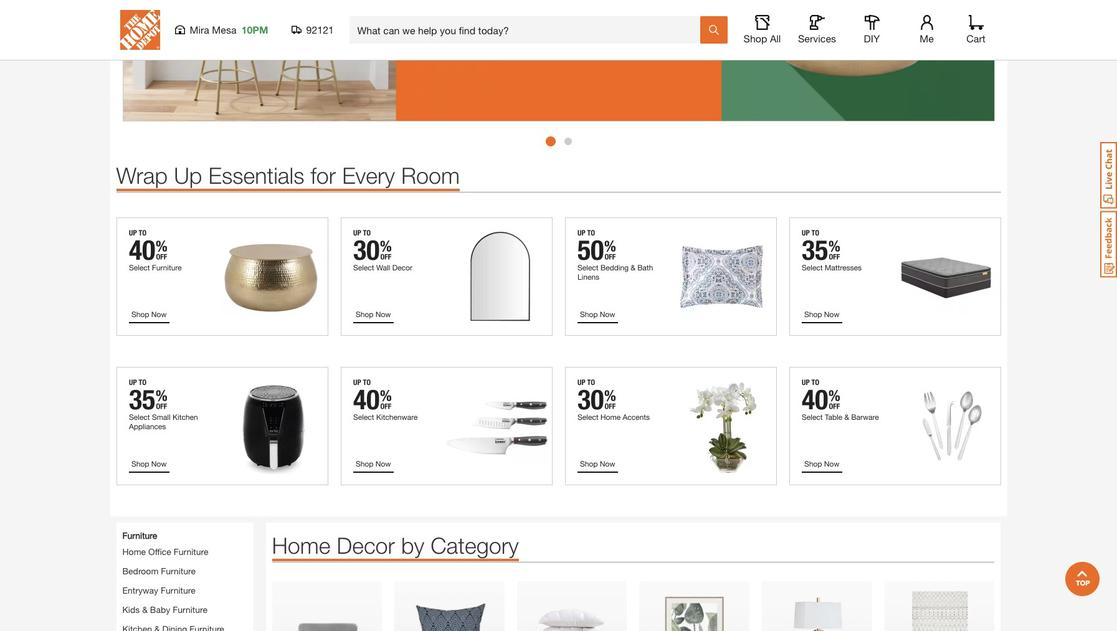 Task type: vqa. For each thing, say whether or not it's contained in the screenshot.
back arrow image
no



Task type: locate. For each thing, give the bounding box(es) containing it.
up to 30% off select home accents image
[[565, 367, 777, 486]]

the home depot logo image
[[120, 10, 160, 50]]

10pm
[[242, 24, 268, 36]]

up to 40% off select furniture image
[[116, 217, 328, 336]]

up to 40% off select kitchenware image
[[341, 367, 553, 486]]

up to 40% off tableware and bar image
[[790, 367, 1002, 486]]

up to 35% off image
[[123, 0, 995, 121]]

furniture
[[123, 530, 157, 541], [174, 547, 209, 557], [161, 566, 196, 577], [161, 585, 196, 596], [173, 605, 208, 615]]

kids & baby furniture
[[123, 605, 208, 615]]

kids & baby furniture link
[[123, 605, 208, 615]]

entryway furniture
[[123, 585, 196, 596]]

mesa
[[212, 24, 237, 36]]

furniture up kids & baby furniture link
[[161, 585, 196, 596]]

feedback link image
[[1101, 211, 1118, 278]]

furniture down 'home office furniture' link on the bottom left
[[161, 566, 196, 577]]

up to 35% off select mattresses image
[[790, 217, 1002, 336]]

room
[[401, 162, 460, 189]]

cart
[[967, 32, 986, 44]]

entryway furniture link
[[123, 585, 196, 596]]

category
[[431, 532, 519, 559]]

shop all
[[744, 32, 781, 44]]

all
[[770, 32, 781, 44]]

wrap
[[116, 162, 168, 189]]

home
[[272, 532, 331, 559], [123, 547, 146, 557]]

1 horizontal spatial home
[[272, 532, 331, 559]]

What can we help you find today? search field
[[358, 17, 700, 43]]

for
[[311, 162, 336, 189]]

home office furniture link
[[123, 547, 209, 557]]

me
[[920, 32, 934, 44]]

decor
[[337, 532, 395, 559]]

shop all button
[[743, 15, 783, 45]]

furniture link
[[123, 529, 157, 542]]

0 horizontal spatial home
[[123, 547, 146, 557]]



Task type: describe. For each thing, give the bounding box(es) containing it.
cart link
[[963, 15, 990, 45]]

home for home office furniture
[[123, 547, 146, 557]]

home office furniture
[[123, 547, 209, 557]]

entryway
[[123, 585, 158, 596]]

baby
[[150, 605, 170, 615]]

services button
[[798, 15, 838, 45]]

by
[[401, 532, 425, 559]]

furniture up office
[[123, 530, 157, 541]]

every
[[342, 162, 395, 189]]

up to 35% off select kitchen appliances image
[[116, 367, 328, 486]]

bedroom
[[123, 566, 159, 577]]

92121 button
[[291, 24, 334, 36]]

rugs image
[[885, 582, 995, 632]]

home accents image
[[395, 582, 505, 632]]

bedding & bath image
[[517, 582, 627, 632]]

mira mesa 10pm
[[190, 24, 268, 36]]

furniture image
[[272, 582, 382, 632]]

bedroom furniture
[[123, 566, 196, 577]]

bedroom furniture link
[[123, 566, 196, 577]]

live chat image
[[1101, 142, 1118, 209]]

essentials
[[209, 162, 305, 189]]

up to 30% off select wall decor image
[[341, 217, 553, 336]]

&
[[142, 605, 148, 615]]

wall decor image
[[640, 582, 750, 632]]

home decor by category
[[272, 532, 519, 559]]

92121
[[306, 24, 334, 36]]

diy
[[864, 32, 880, 44]]

office
[[148, 547, 171, 557]]

furniture right office
[[174, 547, 209, 557]]

mira
[[190, 24, 209, 36]]

services
[[799, 32, 837, 44]]

diy button
[[853, 15, 892, 45]]

wrap up essentials for every room
[[116, 162, 460, 189]]

furniture right baby
[[173, 605, 208, 615]]

kids
[[123, 605, 140, 615]]

me button
[[907, 15, 947, 45]]

home for home decor by category
[[272, 532, 331, 559]]

up
[[174, 162, 202, 189]]

shop
[[744, 32, 768, 44]]

up to 50% off select bedding & bath linens image
[[565, 217, 777, 336]]

lighting image
[[763, 582, 873, 632]]



